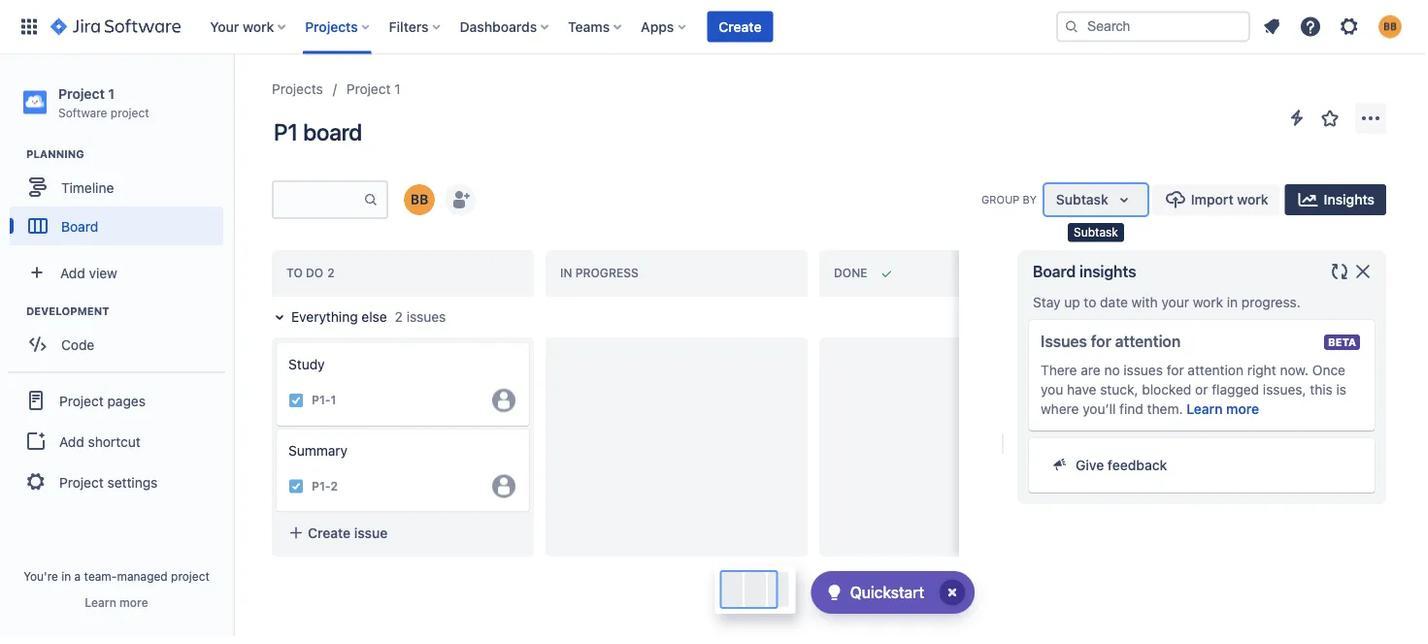 Task type: locate. For each thing, give the bounding box(es) containing it.
issue
[[628, 353, 661, 369], [354, 525, 388, 541]]

now.
[[1280, 363, 1309, 379]]

2 task image from the top
[[288, 479, 304, 495]]

2 horizontal spatial create
[[719, 18, 762, 34]]

close insights panel image
[[1352, 260, 1375, 284]]

subtask down subtask popup button
[[1074, 226, 1118, 239]]

else
[[362, 309, 387, 325]]

give feedback
[[1076, 458, 1167, 474]]

do
[[306, 267, 323, 280]]

find
[[1120, 401, 1144, 418]]

project inside project pages "link"
[[59, 393, 104, 409]]

1 vertical spatial work
[[1237, 192, 1269, 208]]

1 vertical spatial create issue button
[[277, 516, 529, 551]]

1 vertical spatial learn more
[[85, 596, 148, 610]]

pages
[[107, 393, 146, 409]]

1 vertical spatial create
[[582, 353, 624, 369]]

2 horizontal spatial 1
[[395, 81, 401, 97]]

add view
[[60, 265, 117, 281]]

where
[[1041, 401, 1079, 418]]

1 horizontal spatial learn more
[[1187, 401, 1259, 418]]

issues right else
[[407, 309, 446, 325]]

board insights dialog
[[1018, 251, 1387, 505]]

0 vertical spatial projects
[[305, 18, 358, 34]]

0 vertical spatial in
[[1227, 295, 1238, 311]]

1 task image from the top
[[288, 393, 304, 409]]

project
[[346, 81, 391, 97], [58, 85, 105, 101], [59, 393, 104, 409], [59, 475, 104, 491]]

p1- down "study"
[[312, 394, 331, 408]]

1 vertical spatial learn more button
[[85, 595, 148, 611]]

more down 'flagged'
[[1226, 401, 1259, 418]]

2 vertical spatial create
[[308, 525, 351, 541]]

help image
[[1299, 15, 1322, 38]]

projects for projects popup button
[[305, 18, 358, 34]]

2 unassigned image from the top
[[492, 475, 516, 499]]

1 unassigned image from the top
[[492, 389, 516, 412]]

add left view
[[60, 265, 85, 281]]

issues
[[407, 309, 446, 325], [1124, 363, 1163, 379]]

0 vertical spatial learn more
[[1187, 401, 1259, 418]]

task image left p1-2 'link'
[[288, 479, 304, 495]]

0 vertical spatial attention
[[1115, 333, 1181, 351]]

1 vertical spatial project
[[171, 570, 210, 584]]

create
[[719, 18, 762, 34], [582, 353, 624, 369], [308, 525, 351, 541]]

dismiss quickstart image
[[937, 578, 968, 609]]

task image
[[288, 393, 304, 409], [288, 479, 304, 495]]

learn more down 'flagged'
[[1187, 401, 1259, 418]]

p1-1 link
[[312, 392, 336, 409]]

import
[[1191, 192, 1234, 208]]

0 vertical spatial unassigned image
[[492, 389, 516, 412]]

projects inside popup button
[[305, 18, 358, 34]]

group containing project pages
[[8, 372, 225, 510]]

board
[[61, 218, 98, 234], [1033, 263, 1076, 281]]

1 horizontal spatial work
[[1193, 295, 1223, 311]]

0 horizontal spatial project
[[110, 106, 149, 119]]

learn more down the you're in a team-managed project
[[85, 596, 148, 610]]

0 horizontal spatial issues
[[407, 309, 446, 325]]

create issue
[[582, 353, 661, 369], [308, 525, 388, 541]]

1 vertical spatial unassigned image
[[492, 475, 516, 499]]

learn more button down the you're in a team-managed project
[[85, 595, 148, 611]]

add shortcut
[[59, 434, 141, 450]]

import work link
[[1152, 184, 1280, 216]]

p1- inside "link"
[[312, 394, 331, 408]]

more
[[1226, 401, 1259, 418], [120, 596, 148, 610]]

1 horizontal spatial 1
[[331, 394, 336, 408]]

subtask up subtask tooltip
[[1056, 192, 1109, 208]]

0 horizontal spatial learn
[[85, 596, 116, 610]]

create issue image
[[265, 330, 288, 353]]

your work button
[[204, 11, 293, 42]]

1 horizontal spatial in
[[1227, 295, 1238, 311]]

2 down summary
[[331, 480, 338, 494]]

learn more button down 'flagged'
[[1187, 400, 1259, 419]]

2 right else
[[395, 309, 403, 325]]

project for project 1 software project
[[58, 85, 105, 101]]

0 vertical spatial p1-
[[312, 394, 331, 408]]

insights
[[1080, 263, 1136, 281]]

Search this board text field
[[274, 183, 363, 217]]

create issue for top create issue button
[[582, 353, 661, 369]]

your
[[210, 18, 239, 34]]

board for board
[[61, 218, 98, 234]]

0 horizontal spatial for
[[1091, 333, 1112, 351]]

teams
[[568, 18, 610, 34]]

project right software
[[110, 106, 149, 119]]

more image
[[1359, 107, 1383, 130]]

issue for the leftmost create issue button
[[354, 525, 388, 541]]

1 vertical spatial projects
[[272, 81, 323, 97]]

0 vertical spatial add
[[60, 265, 85, 281]]

blocked
[[1142, 382, 1192, 398]]

1 down "filters"
[[395, 81, 401, 97]]

1 vertical spatial subtask
[[1074, 226, 1118, 239]]

add inside popup button
[[60, 265, 85, 281]]

development
[[26, 306, 109, 318]]

learn down or
[[1187, 401, 1223, 418]]

issue for top create issue button
[[628, 353, 661, 369]]

everything
[[291, 309, 358, 325]]

create issue down p1-2 'link'
[[308, 525, 388, 541]]

0 vertical spatial more
[[1226, 401, 1259, 418]]

1 vertical spatial issues
[[1124, 363, 1163, 379]]

code link
[[10, 325, 223, 364]]

work inside dropdown button
[[243, 18, 274, 34]]

1 vertical spatial task image
[[288, 479, 304, 495]]

2 p1- from the top
[[312, 480, 331, 494]]

0 vertical spatial 2
[[395, 309, 403, 325]]

0 horizontal spatial board
[[61, 218, 98, 234]]

project inside project 1 link
[[346, 81, 391, 97]]

more inside "board insights" dialog
[[1226, 401, 1259, 418]]

for up the blocked
[[1167, 363, 1184, 379]]

0 horizontal spatial issue
[[354, 525, 388, 541]]

0 vertical spatial issues
[[407, 309, 446, 325]]

in inside "board insights" dialog
[[1227, 295, 1238, 311]]

1 horizontal spatial more
[[1226, 401, 1259, 418]]

2
[[395, 309, 403, 325], [331, 480, 338, 494]]

date
[[1100, 295, 1128, 311]]

refresh insights panel image
[[1328, 260, 1352, 284]]

1 up summary
[[331, 394, 336, 408]]

managed
[[117, 570, 168, 584]]

star p1 board image
[[1319, 107, 1342, 130]]

p1- inside 'link'
[[312, 480, 331, 494]]

0 vertical spatial learn
[[1187, 401, 1223, 418]]

up
[[1064, 295, 1080, 311]]

issues inside there are no issues for attention right now. once you have stuck, blocked or flagged issues, this is where you'll find them.
[[1124, 363, 1163, 379]]

create issue button
[[551, 344, 803, 379], [277, 516, 529, 551]]

subtask inside tooltip
[[1074, 226, 1118, 239]]

stay
[[1033, 295, 1061, 311]]

learn inside "board insights" dialog
[[1187, 401, 1223, 418]]

unassigned image
[[492, 389, 516, 412], [492, 475, 516, 499]]

feedback
[[1108, 458, 1167, 474]]

0 horizontal spatial create issue button
[[277, 516, 529, 551]]

1 vertical spatial more
[[120, 596, 148, 610]]

attention
[[1115, 333, 1181, 351], [1188, 363, 1244, 379]]

in
[[560, 267, 572, 280]]

project right managed
[[171, 570, 210, 584]]

issues,
[[1263, 382, 1306, 398]]

1 vertical spatial 2
[[331, 480, 338, 494]]

0 horizontal spatial attention
[[1115, 333, 1181, 351]]

1 vertical spatial for
[[1167, 363, 1184, 379]]

0 horizontal spatial work
[[243, 18, 274, 34]]

jira software image
[[50, 15, 181, 38], [50, 15, 181, 38]]

in
[[1227, 295, 1238, 311], [61, 570, 71, 584]]

task image left the p1-1 "link"
[[288, 393, 304, 409]]

1 vertical spatial in
[[61, 570, 71, 584]]

projects
[[305, 18, 358, 34], [272, 81, 323, 97]]

1 horizontal spatial create issue button
[[551, 344, 803, 379]]

Search field
[[1056, 11, 1251, 42]]

unassigned image for study
[[492, 389, 516, 412]]

0 horizontal spatial in
[[61, 570, 71, 584]]

learn for the topmost learn more button
[[1187, 401, 1223, 418]]

timeline
[[61, 179, 114, 195]]

0 vertical spatial work
[[243, 18, 274, 34]]

done
[[834, 267, 867, 280]]

work for your work
[[243, 18, 274, 34]]

add inside button
[[59, 434, 84, 450]]

banner containing your work
[[0, 0, 1425, 54]]

quickstart button
[[811, 572, 975, 615]]

projects up 'p1'
[[272, 81, 323, 97]]

0 vertical spatial board
[[61, 218, 98, 234]]

shortcut
[[88, 434, 141, 450]]

in left progress.
[[1227, 295, 1238, 311]]

1 vertical spatial attention
[[1188, 363, 1244, 379]]

board up stay
[[1033, 263, 1076, 281]]

0 horizontal spatial create issue
[[308, 525, 388, 541]]

learn more button
[[1187, 400, 1259, 419], [85, 595, 148, 611]]

1 vertical spatial board
[[1033, 263, 1076, 281]]

project up software
[[58, 85, 105, 101]]

0 vertical spatial create
[[719, 18, 762, 34]]

create down in progress
[[582, 353, 624, 369]]

1 vertical spatial issue
[[354, 525, 388, 541]]

1 p1- from the top
[[312, 394, 331, 408]]

0 vertical spatial create issue
[[582, 353, 661, 369]]

issues for attention
[[1041, 333, 1181, 351]]

work for import work
[[1237, 192, 1269, 208]]

for
[[1091, 333, 1112, 351], [1167, 363, 1184, 379]]

2 horizontal spatial work
[[1237, 192, 1269, 208]]

attention up or
[[1188, 363, 1244, 379]]

progress
[[576, 267, 639, 280]]

1 vertical spatial learn
[[85, 596, 116, 610]]

0 horizontal spatial 1
[[108, 85, 115, 101]]

group
[[8, 372, 225, 510]]

board inside dialog
[[1033, 263, 1076, 281]]

1 horizontal spatial issues
[[1124, 363, 1163, 379]]

0 horizontal spatial more
[[120, 596, 148, 610]]

0 vertical spatial for
[[1091, 333, 1112, 351]]

project down add shortcut at the bottom left
[[59, 475, 104, 491]]

p1- down summary
[[312, 480, 331, 494]]

subtask
[[1056, 192, 1109, 208], [1074, 226, 1118, 239]]

add for add view
[[60, 265, 85, 281]]

banner
[[0, 0, 1425, 54]]

1
[[395, 81, 401, 97], [108, 85, 115, 101], [331, 394, 336, 408]]

add left shortcut
[[59, 434, 84, 450]]

dashboards button
[[454, 11, 556, 42]]

attention down with
[[1115, 333, 1181, 351]]

1 horizontal spatial issue
[[628, 353, 661, 369]]

p1- for study
[[312, 394, 331, 408]]

project for project pages
[[59, 393, 104, 409]]

0 horizontal spatial learn more button
[[85, 595, 148, 611]]

p1- for summary
[[312, 480, 331, 494]]

1 vertical spatial create issue
[[308, 525, 388, 541]]

planning image
[[3, 143, 26, 166]]

1 horizontal spatial create issue
[[582, 353, 661, 369]]

learn more inside "board insights" dialog
[[1187, 401, 1259, 418]]

project inside project settings 'link'
[[59, 475, 104, 491]]

in progress
[[560, 267, 639, 280]]

task image for study
[[288, 393, 304, 409]]

import image
[[1164, 188, 1187, 212]]

1 horizontal spatial learn more button
[[1187, 400, 1259, 419]]

1 vertical spatial p1-
[[312, 480, 331, 494]]

add view button
[[12, 254, 221, 292]]

project 1 link
[[346, 78, 401, 101]]

1 horizontal spatial attention
[[1188, 363, 1244, 379]]

0 vertical spatial issue
[[628, 353, 661, 369]]

0 vertical spatial task image
[[288, 393, 304, 409]]

attention inside there are no issues for attention right now. once you have stuck, blocked or flagged issues, this is where you'll find them.
[[1188, 363, 1244, 379]]

1 inside "link"
[[331, 394, 336, 408]]

subtask tooltip
[[1068, 223, 1124, 242]]

apps button
[[635, 11, 694, 42]]

subtask button
[[1045, 184, 1148, 216]]

add
[[60, 265, 85, 281], [59, 434, 84, 450]]

1 horizontal spatial board
[[1033, 263, 1076, 281]]

1 horizontal spatial project
[[171, 570, 210, 584]]

project inside 'project 1 software project'
[[58, 85, 105, 101]]

import work
[[1191, 192, 1269, 208]]

issues
[[1041, 333, 1087, 351]]

1 horizontal spatial learn
[[1187, 401, 1223, 418]]

to do element
[[286, 267, 338, 280]]

1 up timeline link
[[108, 85, 115, 101]]

1 horizontal spatial 2
[[395, 309, 403, 325]]

0 horizontal spatial learn more
[[85, 596, 148, 610]]

learn down team- on the bottom of the page
[[85, 596, 116, 610]]

in left a
[[61, 570, 71, 584]]

for up are
[[1091, 333, 1112, 351]]

p1-2 link
[[312, 479, 338, 495]]

to do
[[286, 267, 323, 280]]

0 horizontal spatial create
[[308, 525, 351, 541]]

create issue down progress
[[582, 353, 661, 369]]

board down timeline
[[61, 218, 98, 234]]

create for the leftmost create issue button
[[308, 525, 351, 541]]

create down p1-2 'link'
[[308, 525, 351, 541]]

projects for projects link
[[272, 81, 323, 97]]

1 inside 'project 1 software project'
[[108, 85, 115, 101]]

project up add shortcut at the bottom left
[[59, 393, 104, 409]]

1 horizontal spatial for
[[1167, 363, 1184, 379]]

1 horizontal spatial create
[[582, 353, 624, 369]]

projects up projects link
[[305, 18, 358, 34]]

2 vertical spatial work
[[1193, 295, 1223, 311]]

create for top create issue button
[[582, 353, 624, 369]]

1 vertical spatial add
[[59, 434, 84, 450]]

filters
[[389, 18, 429, 34]]

0 horizontal spatial 2
[[331, 480, 338, 494]]

project
[[110, 106, 149, 119], [171, 570, 210, 584]]

board inside planning group
[[61, 218, 98, 234]]

0 vertical spatial subtask
[[1056, 192, 1109, 208]]

create issue for the leftmost create issue button
[[308, 525, 388, 541]]

more down managed
[[120, 596, 148, 610]]

create right apps popup button
[[719, 18, 762, 34]]

work
[[243, 18, 274, 34], [1237, 192, 1269, 208], [1193, 295, 1223, 311]]

project up board
[[346, 81, 391, 97]]

beta
[[1328, 336, 1357, 349]]

0 vertical spatial project
[[110, 106, 149, 119]]

issues up the blocked
[[1124, 363, 1163, 379]]



Task type: vqa. For each thing, say whether or not it's contained in the screenshot.
the "project" to the right
yes



Task type: describe. For each thing, give the bounding box(es) containing it.
p1-1
[[312, 394, 336, 408]]

there
[[1041, 363, 1077, 379]]

projects link
[[272, 78, 323, 101]]

study
[[288, 357, 325, 373]]

1 for project 1
[[395, 81, 401, 97]]

board for board insights
[[1033, 263, 1076, 281]]

0 vertical spatial create issue button
[[551, 344, 803, 379]]

teams button
[[562, 11, 629, 42]]

insights image
[[1297, 188, 1320, 212]]

2 inside 'link'
[[331, 480, 338, 494]]

timeline link
[[10, 168, 223, 207]]

issues for no
[[1124, 363, 1163, 379]]

group by
[[982, 193, 1037, 206]]

you're
[[23, 570, 58, 584]]

1 for p1-1
[[331, 394, 336, 408]]

planning
[[26, 148, 84, 161]]

development group
[[10, 304, 232, 370]]

planning group
[[10, 147, 232, 252]]

primary element
[[12, 0, 1056, 54]]

create button
[[707, 11, 773, 42]]

add for add shortcut
[[59, 434, 84, 450]]

more for leftmost learn more button
[[120, 596, 148, 610]]

development image
[[3, 300, 26, 324]]

project inside 'project 1 software project'
[[110, 106, 149, 119]]

insights
[[1324, 192, 1375, 208]]

quickstart
[[850, 584, 924, 602]]

board link
[[10, 207, 223, 246]]

0 vertical spatial learn more button
[[1187, 400, 1259, 419]]

insights button
[[1285, 184, 1387, 216]]

check image
[[823, 582, 846, 605]]

to
[[286, 267, 303, 280]]

automations menu button icon image
[[1286, 106, 1309, 130]]

give
[[1076, 458, 1104, 474]]

1 for project 1 software project
[[108, 85, 115, 101]]

unassigned image for summary
[[492, 475, 516, 499]]

once
[[1313, 363, 1346, 379]]

settings
[[107, 475, 158, 491]]

project pages
[[59, 393, 146, 409]]

learn for leftmost learn more button
[[85, 596, 116, 610]]

board
[[303, 118, 362, 146]]

learn more for the topmost learn more button
[[1187, 401, 1259, 418]]

projects button
[[299, 11, 377, 42]]

feedback icon image
[[1053, 457, 1068, 473]]

are
[[1081, 363, 1101, 379]]

project settings link
[[8, 461, 225, 504]]

add people image
[[449, 188, 472, 212]]

to
[[1084, 295, 1097, 311]]

notifications image
[[1260, 15, 1284, 38]]

project for project 1
[[346, 81, 391, 97]]

add shortcut button
[[8, 423, 225, 461]]

or
[[1195, 382, 1208, 398]]

code
[[61, 337, 94, 353]]

create inside primary element
[[719, 18, 762, 34]]

a
[[74, 570, 81, 584]]

p1-2
[[312, 480, 338, 494]]

by
[[1023, 193, 1037, 206]]

search image
[[1064, 19, 1080, 34]]

apps
[[641, 18, 674, 34]]

team-
[[84, 570, 117, 584]]

issues for 2
[[407, 309, 446, 325]]

appswitcher icon image
[[17, 15, 41, 38]]

project settings
[[59, 475, 158, 491]]

this
[[1310, 382, 1333, 398]]

there are no issues for attention right now. once you have stuck, blocked or flagged issues, this is where you'll find them.
[[1041, 363, 1347, 418]]

stay up to date with your work in progress.
[[1033, 295, 1301, 311]]

view
[[89, 265, 117, 281]]

them.
[[1147, 401, 1183, 418]]

project 1 software project
[[58, 85, 149, 119]]

give feedback button
[[1041, 451, 1363, 482]]

subtask inside popup button
[[1056, 192, 1109, 208]]

task image for summary
[[288, 479, 304, 495]]

learn more for leftmost learn more button
[[85, 596, 148, 610]]

you
[[1041, 382, 1064, 398]]

is
[[1337, 382, 1347, 398]]

for inside there are no issues for attention right now. once you have stuck, blocked or flagged issues, this is where you'll find them.
[[1167, 363, 1184, 379]]

progress.
[[1242, 295, 1301, 311]]

stuck,
[[1100, 382, 1138, 398]]

software
[[58, 106, 107, 119]]

flagged
[[1212, 382, 1259, 398]]

board insights
[[1033, 263, 1136, 281]]

everything else 2 issues
[[291, 309, 446, 325]]

your work
[[210, 18, 274, 34]]

settings image
[[1338, 15, 1361, 38]]

p1 board
[[274, 118, 362, 146]]

p1
[[274, 118, 298, 146]]

have
[[1067, 382, 1097, 398]]

you're in a team-managed project
[[23, 570, 210, 584]]

project pages link
[[8, 380, 225, 423]]

filters button
[[383, 11, 448, 42]]

more for the topmost learn more button
[[1226, 401, 1259, 418]]

you'll
[[1083, 401, 1116, 418]]

project 1
[[346, 81, 401, 97]]

sidebar navigation image
[[212, 78, 254, 117]]

dashboards
[[460, 18, 537, 34]]

summary
[[288, 443, 348, 459]]

right
[[1248, 363, 1277, 379]]

group
[[982, 193, 1020, 206]]

your profile and settings image
[[1379, 15, 1402, 38]]

no
[[1104, 363, 1120, 379]]

project for project settings
[[59, 475, 104, 491]]

work inside "board insights" dialog
[[1193, 295, 1223, 311]]

with
[[1132, 295, 1158, 311]]

your
[[1162, 295, 1189, 311]]

bob builder image
[[404, 184, 435, 216]]



